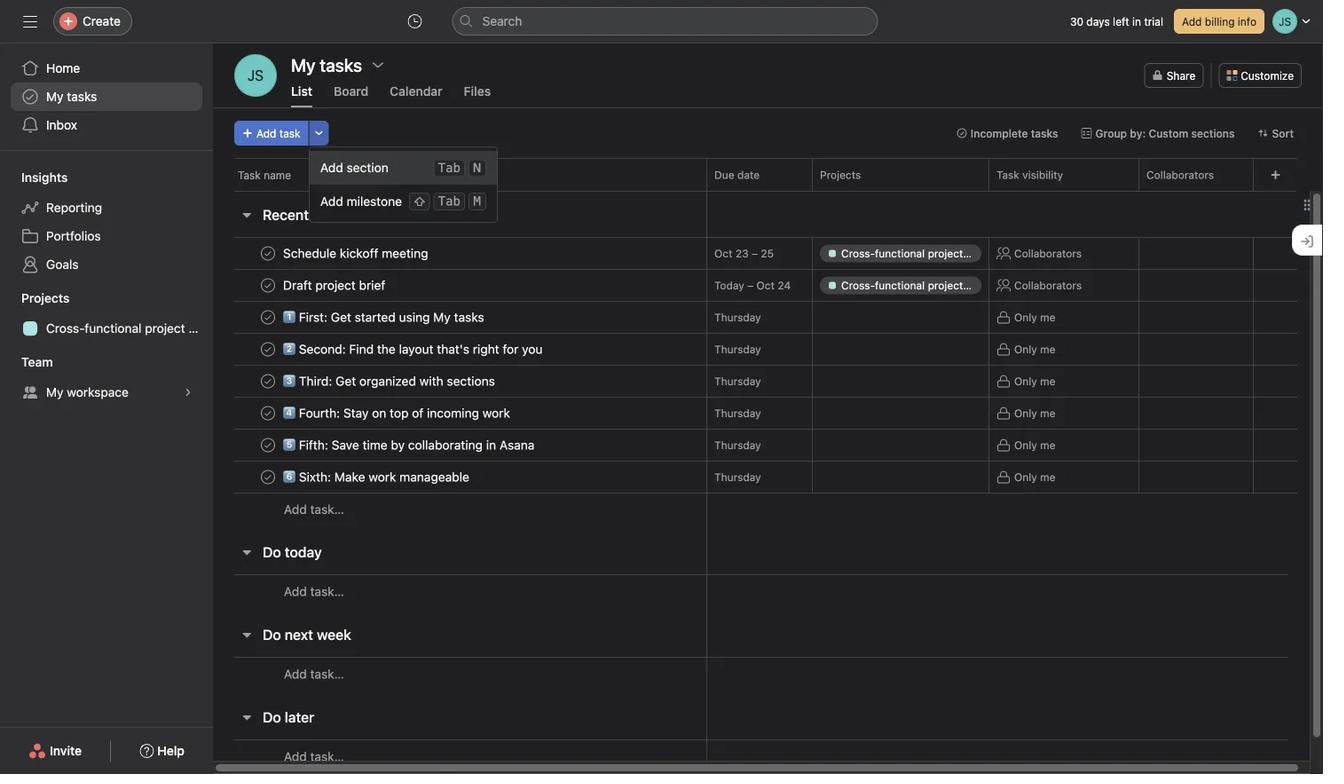 Task type: describe. For each thing, give the bounding box(es) containing it.
goals link
[[11, 250, 202, 279]]

assigned
[[324, 206, 383, 223]]

collapse task list for this section image for recently assigned
[[240, 208, 254, 222]]

completed checkbox for 1️⃣ first: get started using my tasks text box
[[257, 307, 279, 328]]

visibility
[[1023, 169, 1064, 181]]

in
[[1133, 15, 1142, 28]]

sort button
[[1250, 121, 1302, 146]]

projects inside dropdown button
[[21, 291, 70, 305]]

plan
[[189, 321, 213, 336]]

add inside header recently assigned tree grid
[[284, 502, 307, 517]]

js button
[[234, 54, 277, 97]]

calendar
[[390, 84, 443, 99]]

completed image for 3️⃣ third: get organized with sections text box in the left of the page
[[257, 371, 279, 392]]

js
[[248, 67, 264, 84]]

do today
[[263, 544, 322, 561]]

only me for linked projects for 4️⃣ fourth: stay on top of incoming work 'cell'
[[1015, 407, 1056, 419]]

do today button
[[263, 536, 322, 568]]

group by: custom sections
[[1096, 127, 1235, 139]]

thursday for "1️⃣ first: get started using my tasks" cell
[[715, 311, 761, 324]]

m
[[474, 194, 481, 209]]

section
[[347, 160, 389, 175]]

1️⃣ first: get started using my tasks cell
[[213, 301, 708, 334]]

0 vertical spatial collaborators
[[1147, 169, 1215, 181]]

task visibility
[[997, 169, 1064, 181]]

calendar link
[[390, 84, 443, 107]]

next
[[285, 626, 313, 643]]

task name
[[238, 169, 291, 181]]

add billing info button
[[1175, 9, 1265, 34]]

4 add task… row from the top
[[213, 740, 1319, 773]]

add down the later
[[284, 749, 307, 764]]

completed image for 2️⃣ second: find the layout that's right for you text field
[[257, 339, 279, 360]]

only for linked projects for 5️⃣ fifth: save time by collaborating in asana cell
[[1015, 439, 1038, 451]]

help
[[157, 744, 185, 758]]

my tasks
[[291, 54, 362, 75]]

share
[[1167, 69, 1196, 82]]

billing
[[1205, 15, 1235, 28]]

row containing oct 23
[[213, 236, 1319, 271]]

reporting
[[46, 200, 102, 215]]

oct 23 – 25
[[715, 247, 774, 260]]

date
[[738, 169, 760, 181]]

me for linked projects for 2️⃣ second: find the layout that's right for you cell
[[1041, 343, 1056, 356]]

add inside button
[[1183, 15, 1202, 28]]

only me for linked projects for 2️⃣ second: find the layout that's right for you cell
[[1015, 343, 1056, 356]]

completed checkbox for 5️⃣ fifth: save time by collaborating in asana text box
[[257, 435, 279, 456]]

trial
[[1145, 15, 1164, 28]]

history image
[[408, 14, 422, 28]]

completed checkbox for schedule kickoff meeting text field
[[257, 243, 279, 264]]

more actions image
[[314, 128, 325, 138]]

add task… button inside header recently assigned tree grid
[[284, 500, 344, 519]]

add task… for first collapse task list for this section icon from the bottom of the page
[[284, 749, 344, 764]]

add down do today
[[284, 584, 307, 599]]

30 days left in trial
[[1071, 15, 1164, 28]]

add task… inside header recently assigned tree grid
[[284, 502, 344, 517]]

today
[[285, 544, 322, 561]]

row containing task name
[[213, 158, 1324, 191]]

schedule kickoff meeting cell
[[213, 237, 708, 270]]

add a task to this section image
[[323, 710, 338, 724]]

my workspace
[[46, 385, 129, 400]]

linked projects for 3️⃣ third: get organized with sections cell
[[812, 365, 990, 398]]

projects button
[[0, 289, 70, 307]]

show options image
[[371, 58, 385, 72]]

tasks for my tasks
[[67, 89, 97, 104]]

create
[[83, 14, 121, 28]]

3️⃣ third: get organized with sections cell
[[213, 365, 708, 398]]

tasks for incomplete tasks
[[1031, 127, 1059, 139]]

my workspace link
[[11, 378, 202, 407]]

1 only from the top
[[1015, 311, 1038, 324]]

functional
[[85, 321, 142, 336]]

add field image
[[1271, 170, 1282, 180]]

recently assigned button
[[263, 199, 383, 231]]

search button
[[452, 7, 878, 36]]

only me for linked projects for 5️⃣ fifth: save time by collaborating in asana cell
[[1015, 439, 1056, 451]]

files
[[464, 84, 491, 99]]

name
[[264, 169, 291, 181]]

collaborators for 25
[[1015, 247, 1082, 260]]

thursday for 4️⃣ fourth: stay on top of incoming work cell
[[715, 407, 761, 419]]

4️⃣ Fourth: Stay on top of incoming work text field
[[280, 404, 516, 422]]

do for do later
[[263, 709, 281, 726]]

today
[[715, 279, 745, 292]]

completed checkbox for 6️⃣ sixth: make work manageable text field
[[257, 467, 279, 488]]

⇧
[[414, 194, 426, 209]]

my tasks link
[[11, 83, 202, 111]]

inbox link
[[11, 111, 202, 139]]

do later
[[263, 709, 315, 726]]

only for linked projects for 4️⃣ fourth: stay on top of incoming work 'cell'
[[1015, 407, 1038, 419]]

linked projects for 5️⃣ fifth: save time by collaborating in asana cell
[[812, 429, 990, 462]]

linked projects for 4️⃣ fourth: stay on top of incoming work cell
[[812, 397, 990, 430]]

help button
[[128, 735, 196, 767]]

task… for collapse task list for this section icon associated with do today
[[310, 584, 344, 599]]

5️⃣ fifth: save time by collaborating in asana cell
[[213, 429, 708, 462]]

2️⃣ second: find the layout that's right for you cell
[[213, 333, 708, 366]]

my for my workspace
[[46, 385, 64, 400]]

global element
[[0, 44, 213, 150]]

left
[[1113, 15, 1130, 28]]

board
[[334, 84, 369, 99]]

custom
[[1149, 127, 1189, 139]]

1 me from the top
[[1041, 311, 1056, 324]]

thursday for 5️⃣ fifth: save time by collaborating in asana cell
[[715, 439, 761, 451]]

my tasks
[[46, 89, 97, 104]]

team button
[[0, 353, 53, 371]]

insights button
[[0, 169, 68, 186]]

group by: custom sections button
[[1074, 121, 1243, 146]]

header recently assigned tree grid
[[213, 236, 1319, 526]]

me for linked projects for 6️⃣ sixth: make work manageable cell
[[1041, 471, 1056, 483]]

projects element
[[0, 282, 213, 346]]

add task… button for first collapse task list for this section icon from the bottom of the page
[[284, 747, 344, 767]]

collapse task list for this section image for do today
[[240, 545, 254, 559]]

inbox
[[46, 118, 77, 132]]

incomplete tasks
[[971, 127, 1059, 139]]

do for do next week
[[263, 626, 281, 643]]

add down next
[[284, 667, 307, 681]]

1 only me from the top
[[1015, 311, 1056, 324]]

4️⃣ fourth: stay on top of incoming work cell
[[213, 397, 708, 430]]

do later button
[[263, 701, 315, 733]]

home link
[[11, 54, 202, 83]]

team
[[21, 355, 53, 369]]

task for task visibility
[[997, 169, 1020, 181]]

customize
[[1241, 69, 1294, 82]]

0 horizontal spatial oct
[[715, 247, 733, 260]]

completed checkbox for 2️⃣ second: find the layout that's right for you text field
[[257, 339, 279, 360]]



Task type: locate. For each thing, give the bounding box(es) containing it.
3 completed image from the top
[[257, 435, 279, 456]]

today – oct 24
[[715, 279, 791, 292]]

only me for linked projects for 6️⃣ sixth: make work manageable cell
[[1015, 471, 1056, 483]]

1 do from the top
[[263, 544, 281, 561]]

tasks inside dropdown button
[[1031, 127, 1059, 139]]

2 tab from the top
[[438, 194, 461, 209]]

2 only me from the top
[[1015, 343, 1056, 356]]

task… down add a task to this section icon
[[310, 749, 344, 764]]

search
[[483, 14, 522, 28]]

0 vertical spatial –
[[752, 247, 758, 260]]

3 completed image from the top
[[257, 339, 279, 360]]

1 vertical spatial –
[[748, 279, 754, 292]]

task for task name
[[238, 169, 261, 181]]

completed checkbox for 4️⃣ fourth: stay on top of incoming work text box
[[257, 403, 279, 424]]

2️⃣ Second: Find the layout that's right for you text field
[[280, 340, 548, 358]]

task… up today at the bottom left
[[310, 502, 344, 517]]

add task
[[257, 127, 301, 139]]

task name column header
[[234, 158, 712, 191]]

30
[[1071, 15, 1084, 28]]

2 do from the top
[[263, 626, 281, 643]]

add task… for collapse task list for this section icon associated with do today
[[284, 584, 344, 599]]

2 completed image from the top
[[257, 307, 279, 328]]

3️⃣ Third: Get organized with sections text field
[[280, 372, 501, 390]]

only
[[1015, 311, 1038, 324], [1015, 343, 1038, 356], [1015, 375, 1038, 388], [1015, 407, 1038, 419], [1015, 439, 1038, 451], [1015, 471, 1038, 483]]

add up do today button
[[284, 502, 307, 517]]

task… for collapse task list for this section icon associated with do next week
[[310, 667, 344, 681]]

3 do from the top
[[263, 709, 281, 726]]

1 vertical spatial my
[[46, 385, 64, 400]]

–
[[752, 247, 758, 260], [748, 279, 754, 292]]

due
[[715, 169, 735, 181]]

list link
[[291, 84, 312, 107]]

4 task… from the top
[[310, 749, 344, 764]]

add task… button down do next week button
[[284, 665, 344, 684]]

add left task
[[257, 127, 277, 139]]

completed image inside "1️⃣ first: get started using my tasks" cell
[[257, 307, 279, 328]]

cross-functional project plan link
[[11, 314, 213, 343]]

2 completed checkbox from the top
[[257, 339, 279, 360]]

2 only from the top
[[1015, 343, 1038, 356]]

23
[[736, 247, 749, 260]]

0 horizontal spatial tasks
[[67, 89, 97, 104]]

me
[[1041, 311, 1056, 324], [1041, 343, 1056, 356], [1041, 375, 1056, 388], [1041, 407, 1056, 419], [1041, 439, 1056, 451], [1041, 471, 1056, 483]]

oct left '23' in the top of the page
[[715, 247, 733, 260]]

task…
[[310, 502, 344, 517], [310, 584, 344, 599], [310, 667, 344, 681], [310, 749, 344, 764]]

1 vertical spatial tasks
[[1031, 127, 1059, 139]]

task inside "task name" column header
[[238, 169, 261, 181]]

1 vertical spatial do
[[263, 626, 281, 643]]

completed checkbox for 3️⃣ third: get organized with sections text box in the left of the page
[[257, 371, 279, 392]]

0 horizontal spatial task
[[238, 169, 261, 181]]

1 collapse task list for this section image from the top
[[240, 208, 254, 222]]

completed image for 1️⃣ first: get started using my tasks text box
[[257, 307, 279, 328]]

4 completed checkbox from the top
[[257, 435, 279, 456]]

6 only from the top
[[1015, 471, 1038, 483]]

2 me from the top
[[1041, 343, 1056, 356]]

collapse task list for this section image left do today button
[[240, 545, 254, 559]]

0 vertical spatial projects
[[820, 169, 861, 181]]

home
[[46, 61, 80, 75]]

1 completed checkbox from the top
[[257, 243, 279, 264]]

0 vertical spatial tab
[[438, 161, 461, 175]]

week
[[317, 626, 351, 643]]

only me for linked projects for 3️⃣ third: get organized with sections cell on the right of page
[[1015, 375, 1056, 388]]

add inside button
[[257, 127, 277, 139]]

do next week button
[[263, 619, 351, 651]]

completed checkbox inside 2️⃣ second: find the layout that's right for you "cell"
[[257, 339, 279, 360]]

task… inside header recently assigned tree grid
[[310, 502, 344, 517]]

– right today
[[748, 279, 754, 292]]

only for linked projects for 3️⃣ third: get organized with sections cell on the right of page
[[1015, 375, 1038, 388]]

4 collapse task list for this section image from the top
[[240, 710, 254, 724]]

1 task… from the top
[[310, 502, 344, 517]]

incomplete
[[971, 127, 1028, 139]]

5 me from the top
[[1041, 439, 1056, 451]]

2 add task… row from the top
[[213, 574, 1319, 608]]

2 vertical spatial collaborators
[[1015, 279, 1082, 292]]

completed checkbox inside draft project brief cell
[[257, 275, 279, 296]]

1 horizontal spatial oct
[[757, 279, 775, 292]]

3 only me from the top
[[1015, 375, 1056, 388]]

oct left the 24
[[757, 279, 775, 292]]

4 add task… from the top
[[284, 749, 344, 764]]

3 add task… row from the top
[[213, 657, 1319, 691]]

row containing today
[[213, 268, 1319, 303]]

task… for first collapse task list for this section icon from the bottom of the page
[[310, 749, 344, 764]]

incomplete tasks button
[[949, 121, 1067, 146]]

me for linked projects for 4️⃣ fourth: stay on top of incoming work 'cell'
[[1041, 407, 1056, 419]]

1 tab from the top
[[438, 161, 461, 175]]

my for my tasks
[[46, 89, 64, 104]]

1 thursday from the top
[[715, 311, 761, 324]]

draft project brief cell
[[213, 269, 708, 302]]

completed checkbox inside 4️⃣ fourth: stay on top of incoming work cell
[[257, 403, 279, 424]]

completed image inside 3️⃣ third: get organized with sections cell
[[257, 371, 279, 392]]

task left name
[[238, 169, 261, 181]]

1 vertical spatial oct
[[757, 279, 775, 292]]

24
[[778, 279, 791, 292]]

1 horizontal spatial task
[[997, 169, 1020, 181]]

do next week
[[263, 626, 351, 643]]

6️⃣ Sixth: Make work manageable text field
[[280, 468, 475, 486]]

completed image inside draft project brief cell
[[257, 275, 279, 296]]

1 horizontal spatial tasks
[[1031, 127, 1059, 139]]

6 thursday from the top
[[715, 471, 761, 483]]

by:
[[1130, 127, 1146, 139]]

sections
[[1192, 127, 1235, 139]]

add task… down today at the bottom left
[[284, 584, 344, 599]]

3 completed checkbox from the top
[[257, 371, 279, 392]]

add task… button up today at the bottom left
[[284, 500, 344, 519]]

6️⃣ sixth: make work manageable cell
[[213, 461, 708, 494]]

1 my from the top
[[46, 89, 64, 104]]

thursday for 6️⃣ sixth: make work manageable cell
[[715, 471, 761, 483]]

completed checkbox for draft project brief text field
[[257, 275, 279, 296]]

add task… down the later
[[284, 749, 344, 764]]

0 vertical spatial tasks
[[67, 89, 97, 104]]

0 vertical spatial my
[[46, 89, 64, 104]]

add task… for collapse task list for this section icon associated with do next week
[[284, 667, 344, 681]]

0 vertical spatial do
[[263, 544, 281, 561]]

do left next
[[263, 626, 281, 643]]

add task… down do next week button
[[284, 667, 344, 681]]

completed image inside 6️⃣ sixth: make work manageable cell
[[257, 467, 279, 488]]

Schedule kickoff meeting text field
[[280, 245, 434, 262]]

collapse task list for this section image left the do later
[[240, 710, 254, 724]]

portfolios link
[[11, 222, 202, 250]]

task… down week
[[310, 667, 344, 681]]

completed image for 4️⃣ fourth: stay on top of incoming work text box
[[257, 403, 279, 424]]

2 collapse task list for this section image from the top
[[240, 545, 254, 559]]

3 add task… from the top
[[284, 667, 344, 681]]

milestone
[[347, 194, 402, 209]]

row
[[213, 158, 1324, 191], [234, 190, 1297, 192], [213, 236, 1319, 271], [213, 268, 1319, 303], [213, 300, 1319, 335], [213, 332, 1319, 367], [213, 364, 1319, 399], [213, 396, 1319, 431], [213, 427, 1319, 463], [213, 459, 1319, 495]]

completed checkbox inside "1️⃣ first: get started using my tasks" cell
[[257, 307, 279, 328]]

portfolios
[[46, 229, 101, 243]]

4 only me from the top
[[1015, 407, 1056, 419]]

5 only me from the top
[[1015, 439, 1056, 451]]

menu item
[[310, 151, 497, 185]]

collapse task list for this section image left next
[[240, 628, 254, 642]]

collaborators for 24
[[1015, 279, 1082, 292]]

workspace
[[67, 385, 129, 400]]

3 collapse task list for this section image from the top
[[240, 628, 254, 642]]

2 add task… button from the top
[[284, 582, 344, 601]]

completed checkbox inside schedule kickoff meeting "cell"
[[257, 243, 279, 264]]

collaborators
[[1147, 169, 1215, 181], [1015, 247, 1082, 260], [1015, 279, 1082, 292]]

Completed checkbox
[[257, 275, 279, 296], [257, 307, 279, 328], [257, 403, 279, 424], [257, 435, 279, 456]]

do inside do today button
[[263, 544, 281, 561]]

add task…
[[284, 502, 344, 517], [284, 584, 344, 599], [284, 667, 344, 681], [284, 749, 344, 764]]

thursday for 3️⃣ third: get organized with sections cell
[[715, 375, 761, 388]]

my down team
[[46, 385, 64, 400]]

do inside do later button
[[263, 709, 281, 726]]

me for linked projects for 3️⃣ third: get organized with sections cell on the right of page
[[1041, 375, 1056, 388]]

sort
[[1273, 127, 1294, 139]]

1 add task… from the top
[[284, 502, 344, 517]]

3 me from the top
[[1041, 375, 1056, 388]]

4 completed image from the top
[[257, 403, 279, 424]]

4 add task… button from the top
[[284, 747, 344, 767]]

due date
[[715, 169, 760, 181]]

task left visibility
[[997, 169, 1020, 181]]

task
[[280, 127, 301, 139]]

n
[[474, 161, 481, 175]]

tab left n
[[438, 161, 461, 175]]

4 only from the top
[[1015, 407, 1038, 419]]

do left the later
[[263, 709, 281, 726]]

3 task… from the top
[[310, 667, 344, 681]]

4 me from the top
[[1041, 407, 1056, 419]]

create button
[[53, 7, 132, 36]]

group
[[1096, 127, 1128, 139]]

tasks down home
[[67, 89, 97, 104]]

2 my from the top
[[46, 385, 64, 400]]

only for linked projects for 2️⃣ second: find the layout that's right for you cell
[[1015, 343, 1038, 356]]

add down add section at left top
[[320, 194, 343, 209]]

completed image for 6️⃣ sixth: make work manageable text field
[[257, 467, 279, 488]]

cross-functional project plan
[[46, 321, 213, 336]]

1 add task… row from the top
[[213, 493, 1319, 526]]

completed image
[[257, 275, 279, 296], [257, 307, 279, 328], [257, 339, 279, 360], [257, 403, 279, 424], [257, 467, 279, 488]]

add billing info
[[1183, 15, 1257, 28]]

days
[[1087, 15, 1110, 28]]

3 thursday from the top
[[715, 375, 761, 388]]

add section
[[320, 160, 389, 175]]

thursday for 2️⃣ second: find the layout that's right for you "cell"
[[715, 343, 761, 356]]

2 vertical spatial do
[[263, 709, 281, 726]]

add task… button down today at the bottom left
[[284, 582, 344, 601]]

2 completed checkbox from the top
[[257, 307, 279, 328]]

tasks up visibility
[[1031, 127, 1059, 139]]

3 add task… button from the top
[[284, 665, 344, 684]]

insights
[[21, 170, 68, 185]]

5 completed image from the top
[[257, 467, 279, 488]]

Completed checkbox
[[257, 243, 279, 264], [257, 339, 279, 360], [257, 371, 279, 392], [257, 467, 279, 488]]

5 only from the top
[[1015, 439, 1038, 451]]

search list box
[[452, 7, 878, 36]]

add
[[1183, 15, 1202, 28], [257, 127, 277, 139], [320, 160, 343, 175], [320, 194, 343, 209], [284, 502, 307, 517], [284, 584, 307, 599], [284, 667, 307, 681], [284, 749, 307, 764]]

list
[[291, 84, 312, 99]]

6 me from the top
[[1041, 471, 1056, 483]]

4 completed checkbox from the top
[[257, 467, 279, 488]]

add task… button for collapse task list for this section icon associated with do today
[[284, 582, 344, 601]]

6 only me from the top
[[1015, 471, 1056, 483]]

0 vertical spatial completed image
[[257, 243, 279, 264]]

completed image inside 4️⃣ fourth: stay on top of incoming work cell
[[257, 403, 279, 424]]

add left section
[[320, 160, 343, 175]]

see details, my workspace image
[[183, 387, 194, 398]]

add task… row
[[213, 493, 1319, 526], [213, 574, 1319, 608], [213, 657, 1319, 691], [213, 740, 1319, 773]]

1 vertical spatial tab
[[438, 194, 461, 209]]

1 completed image from the top
[[257, 275, 279, 296]]

2 thursday from the top
[[715, 343, 761, 356]]

projects inside row
[[820, 169, 861, 181]]

add left billing
[[1183, 15, 1202, 28]]

3 only from the top
[[1015, 375, 1038, 388]]

collapse task list for this section image down "task name"
[[240, 208, 254, 222]]

completed checkbox inside 5️⃣ fifth: save time by collaborating in asana cell
[[257, 435, 279, 456]]

completed checkbox inside 3️⃣ third: get organized with sections cell
[[257, 371, 279, 392]]

completed image for draft project brief text field
[[257, 275, 279, 296]]

do inside do next week button
[[263, 626, 281, 643]]

– left 25
[[752, 247, 758, 260]]

1 vertical spatial completed image
[[257, 371, 279, 392]]

recently assigned
[[263, 206, 383, 223]]

only for linked projects for 6️⃣ sixth: make work manageable cell
[[1015, 471, 1038, 483]]

invite
[[50, 744, 82, 758]]

completed image for 5️⃣ fifth: save time by collaborating in asana text box
[[257, 435, 279, 456]]

cross-
[[46, 321, 85, 336]]

add task… up today at the bottom left
[[284, 502, 344, 517]]

1 task from the left
[[238, 169, 261, 181]]

add task… button
[[284, 500, 344, 519], [284, 582, 344, 601], [284, 665, 344, 684], [284, 747, 344, 767]]

2 task from the left
[[997, 169, 1020, 181]]

5 thursday from the top
[[715, 439, 761, 451]]

3 completed checkbox from the top
[[257, 403, 279, 424]]

completed checkbox inside 6️⃣ sixth: make work manageable cell
[[257, 467, 279, 488]]

later
[[285, 709, 315, 726]]

invite button
[[17, 735, 93, 767]]

goals
[[46, 257, 79, 272]]

completed image inside 5️⃣ fifth: save time by collaborating in asana cell
[[257, 435, 279, 456]]

task… up week
[[310, 584, 344, 599]]

recently
[[263, 206, 320, 223]]

my up inbox
[[46, 89, 64, 104]]

0 vertical spatial oct
[[715, 247, 733, 260]]

add task button
[[234, 121, 309, 146]]

Draft project brief text field
[[280, 277, 391, 294]]

oct
[[715, 247, 733, 260], [757, 279, 775, 292]]

info
[[1238, 15, 1257, 28]]

menu item containing add section
[[310, 151, 497, 185]]

2 completed image from the top
[[257, 371, 279, 392]]

hide sidebar image
[[23, 14, 37, 28]]

2 add task… from the top
[[284, 584, 344, 599]]

teams element
[[0, 346, 213, 410]]

projects
[[820, 169, 861, 181], [21, 291, 70, 305]]

2 vertical spatial completed image
[[257, 435, 279, 456]]

my inside teams element
[[46, 385, 64, 400]]

add milestone
[[320, 194, 402, 209]]

25
[[761, 247, 774, 260]]

collapse task list for this section image for do next week
[[240, 628, 254, 642]]

project
[[145, 321, 185, 336]]

1 vertical spatial projects
[[21, 291, 70, 305]]

add task… button for collapse task list for this section icon associated with do next week
[[284, 665, 344, 684]]

board link
[[334, 84, 369, 107]]

completed image
[[257, 243, 279, 264], [257, 371, 279, 392], [257, 435, 279, 456]]

do left today at the bottom left
[[263, 544, 281, 561]]

my inside global element
[[46, 89, 64, 104]]

4 thursday from the top
[[715, 407, 761, 419]]

files link
[[464, 84, 491, 107]]

1 vertical spatial collaborators
[[1015, 247, 1082, 260]]

completed image inside schedule kickoff meeting "cell"
[[257, 243, 279, 264]]

collapse task list for this section image
[[240, 208, 254, 222], [240, 545, 254, 559], [240, 628, 254, 642], [240, 710, 254, 724]]

task
[[238, 169, 261, 181], [997, 169, 1020, 181]]

1 completed image from the top
[[257, 243, 279, 264]]

me for linked projects for 5️⃣ fifth: save time by collaborating in asana cell
[[1041, 439, 1056, 451]]

insights element
[[0, 162, 213, 282]]

5️⃣ Fifth: Save time by collaborating in Asana text field
[[280, 436, 540, 454]]

completed image inside 2️⃣ second: find the layout that's right for you "cell"
[[257, 339, 279, 360]]

1 completed checkbox from the top
[[257, 275, 279, 296]]

tasks inside global element
[[67, 89, 97, 104]]

1️⃣ First: Get started using My tasks text field
[[280, 309, 490, 326]]

thursday
[[715, 311, 761, 324], [715, 343, 761, 356], [715, 375, 761, 388], [715, 407, 761, 419], [715, 439, 761, 451], [715, 471, 761, 483]]

0 horizontal spatial projects
[[21, 291, 70, 305]]

1 horizontal spatial projects
[[820, 169, 861, 181]]

2 task… from the top
[[310, 584, 344, 599]]

completed image for schedule kickoff meeting text field
[[257, 243, 279, 264]]

reporting link
[[11, 194, 202, 222]]

tab left m
[[438, 194, 461, 209]]

add task… button down the later
[[284, 747, 344, 767]]

linked projects for 6️⃣ sixth: make work manageable cell
[[812, 461, 990, 494]]

do for do today
[[263, 544, 281, 561]]

linked projects for 2️⃣ second: find the layout that's right for you cell
[[812, 333, 990, 366]]

1 add task… button from the top
[[284, 500, 344, 519]]



Task type: vqa. For each thing, say whether or not it's contained in the screenshot.
Completed icon for 6️⃣ SIXTH: MAKE WORK MANAGEABLE text box
yes



